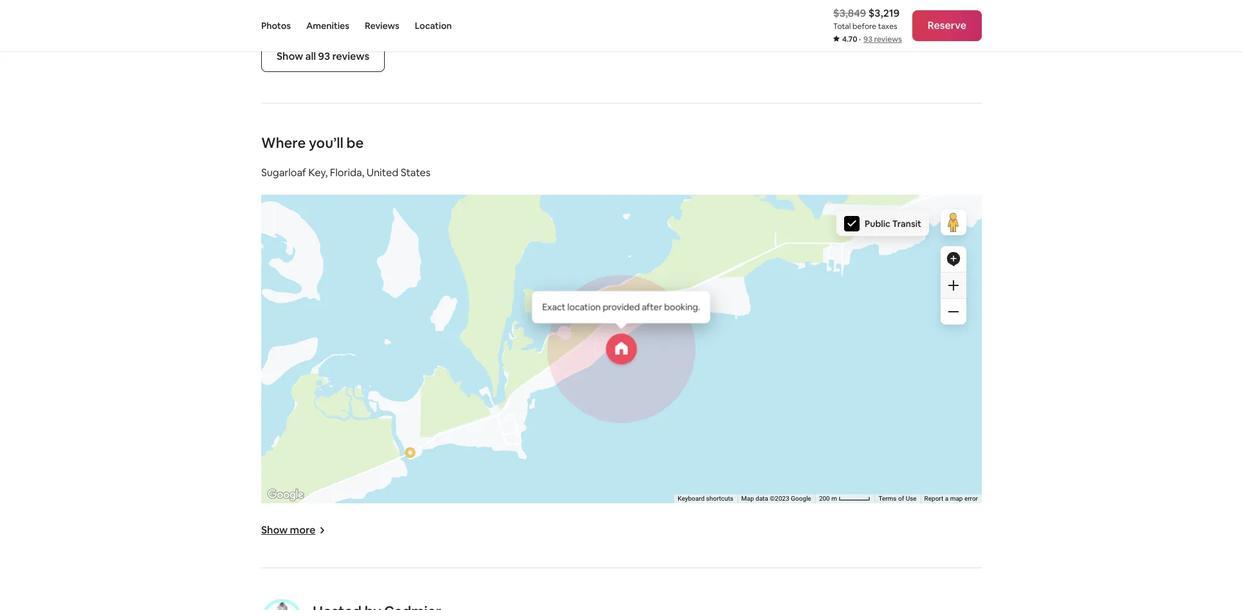 Task type: describe. For each thing, give the bounding box(es) containing it.
of
[[898, 496, 904, 503]]

states
[[401, 166, 431, 180]]

key,
[[308, 166, 328, 180]]

terms of use link
[[879, 496, 917, 503]]

sugarloaf key, florida, united states
[[261, 166, 431, 180]]

200 m
[[819, 496, 839, 503]]

zoom in image
[[949, 281, 959, 291]]

show more button
[[261, 524, 326, 538]]

public transit
[[865, 218, 921, 230]]

terms
[[879, 496, 897, 503]]

report a map error
[[924, 496, 978, 503]]

93 reviews button
[[864, 34, 902, 44]]

report a map error link
[[924, 496, 978, 503]]

show for show more
[[261, 524, 288, 538]]

data
[[756, 496, 768, 503]]

amenities
[[306, 20, 349, 32]]

zoom out image
[[949, 307, 959, 317]]

4.70 · 93 reviews
[[842, 34, 902, 44]]

a
[[945, 496, 949, 503]]

united
[[367, 166, 398, 180]]

before
[[853, 21, 877, 32]]

shortcuts
[[706, 496, 734, 503]]

show for show all 93 reviews
[[277, 50, 303, 63]]

show all 93 reviews
[[277, 50, 369, 63]]

200 m button
[[815, 495, 875, 504]]

©2023
[[770, 496, 789, 503]]

amenities button
[[306, 0, 349, 51]]

reserve button
[[912, 10, 982, 41]]

sugarloaf
[[261, 166, 306, 180]]

reviews button
[[365, 0, 399, 51]]

where
[[261, 134, 306, 152]]

$3,219
[[869, 6, 900, 20]]

add a place to the map image
[[946, 252, 961, 267]]

location
[[415, 20, 452, 32]]

reviews for 4.70 · 93 reviews
[[874, 34, 902, 44]]

error
[[965, 496, 978, 503]]

google image
[[264, 487, 307, 504]]

public
[[865, 218, 891, 230]]

more
[[290, 524, 316, 538]]



Task type: locate. For each thing, give the bounding box(es) containing it.
93
[[864, 34, 873, 44], [318, 50, 330, 63]]

map
[[741, 496, 754, 503]]

list item
[[256, 0, 561, 41], [622, 0, 926, 41]]

transit
[[892, 218, 921, 230]]

$3,849
[[833, 6, 866, 20]]

reviews down amenities
[[332, 50, 369, 63]]

total
[[833, 21, 851, 32]]

show inside show all 93 reviews button
[[277, 50, 303, 63]]

reviews inside show all 93 reviews button
[[332, 50, 369, 63]]

$3,849 $3,219 total before taxes
[[833, 6, 900, 32]]

reviews
[[365, 20, 399, 32]]

show all 93 reviews button
[[261, 41, 385, 72]]

200
[[819, 496, 830, 503]]

google map
showing 1 point of interest. region
[[200, 68, 1024, 563]]

show
[[277, 50, 303, 63], [261, 524, 288, 538]]

photos
[[261, 20, 291, 32]]

93 for ·
[[864, 34, 873, 44]]

be
[[347, 134, 364, 152]]

reviews for show all 93 reviews
[[332, 50, 369, 63]]

2 list item from the left
[[622, 0, 926, 41]]

0 horizontal spatial list item
[[256, 0, 561, 41]]

1 horizontal spatial 93
[[864, 34, 873, 44]]

all
[[305, 50, 316, 63]]

list
[[256, 0, 987, 41]]

report
[[924, 496, 944, 503]]

google
[[791, 496, 811, 503]]

keyboard shortcuts
[[678, 496, 734, 503]]

1 vertical spatial show
[[261, 524, 288, 538]]

·
[[859, 34, 861, 44]]

taxes
[[878, 21, 897, 32]]

m
[[832, 496, 837, 503]]

93 for all
[[318, 50, 330, 63]]

0 horizontal spatial 93
[[318, 50, 330, 63]]

show left the all
[[277, 50, 303, 63]]

0 vertical spatial 93
[[864, 34, 873, 44]]

use
[[906, 496, 917, 503]]

1 list item from the left
[[256, 0, 561, 41]]

0 vertical spatial reviews
[[874, 34, 902, 44]]

location button
[[415, 0, 452, 51]]

keyboard
[[678, 496, 705, 503]]

terms of use
[[879, 496, 917, 503]]

you'll
[[309, 134, 344, 152]]

1 horizontal spatial reviews
[[874, 34, 902, 44]]

florida,
[[330, 166, 364, 180]]

0 vertical spatial show
[[277, 50, 303, 63]]

1 vertical spatial reviews
[[332, 50, 369, 63]]

map data ©2023 google
[[741, 496, 811, 503]]

map
[[950, 496, 963, 503]]

1 horizontal spatial list item
[[622, 0, 926, 41]]

show more
[[261, 524, 316, 538]]

1 vertical spatial 93
[[318, 50, 330, 63]]

reserve
[[928, 19, 967, 32]]

reviews down taxes
[[874, 34, 902, 44]]

where you'll be
[[261, 134, 364, 152]]

show left more
[[261, 524, 288, 538]]

93 right "·"
[[864, 34, 873, 44]]

drag pegman onto the map to open street view image
[[941, 210, 967, 236]]

your stay location, map pin image
[[606, 334, 637, 365]]

keyboard shortcuts button
[[678, 495, 734, 504]]

4.70
[[842, 34, 857, 44]]

0 horizontal spatial reviews
[[332, 50, 369, 63]]

93 right the all
[[318, 50, 330, 63]]

photos button
[[261, 0, 291, 51]]

reviews
[[874, 34, 902, 44], [332, 50, 369, 63]]

93 inside show all 93 reviews button
[[318, 50, 330, 63]]



Task type: vqa. For each thing, say whether or not it's contained in the screenshot.
31 in button
no



